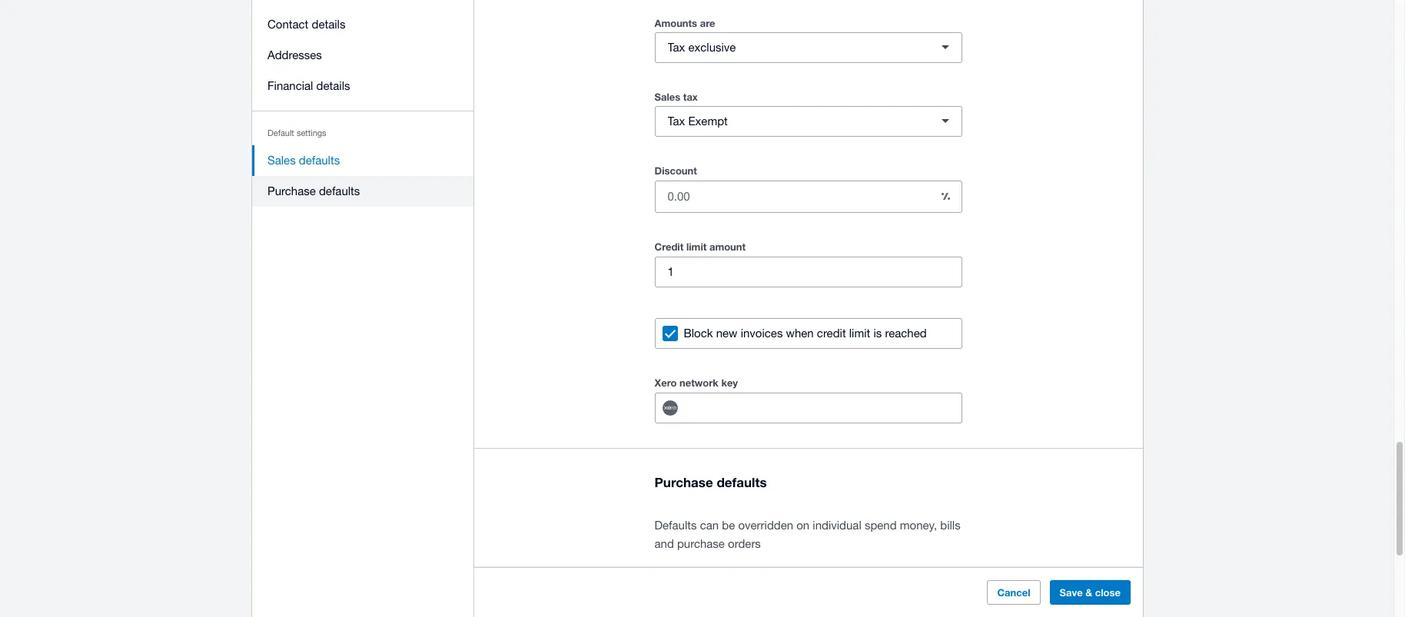 Task type: locate. For each thing, give the bounding box(es) containing it.
details down addresses link
[[316, 79, 350, 92]]

sales defaults
[[267, 154, 340, 167]]

credit limit amount
[[655, 241, 746, 253]]

defaults down sales defaults link
[[319, 185, 360, 198]]

0 horizontal spatial limit
[[686, 241, 707, 253]]

tax down amounts
[[668, 41, 685, 54]]

tax
[[683, 91, 698, 103]]

0 horizontal spatial sales
[[267, 154, 295, 167]]

contact details link
[[252, 9, 474, 40]]

save & close
[[1059, 587, 1121, 599]]

1 vertical spatial purchase defaults
[[655, 474, 767, 491]]

1 vertical spatial sales
[[267, 154, 295, 167]]

exclusive
[[688, 41, 736, 54]]

save
[[1059, 587, 1083, 599]]

0 vertical spatial sales
[[655, 91, 681, 103]]

1 vertical spatial tax
[[668, 115, 685, 128]]

settings
[[296, 128, 326, 138]]

1 vertical spatial details
[[316, 79, 350, 92]]

purchase up defaults
[[655, 474, 713, 491]]

purchase down the and
[[655, 566, 699, 578]]

purchase defaults down sales defaults
[[267, 185, 360, 198]]

overridden
[[738, 519, 794, 532]]

amount
[[710, 241, 746, 253]]

details
[[311, 18, 345, 31], [316, 79, 350, 92]]

purchase defaults link
[[252, 176, 474, 207]]

0 vertical spatial tax
[[668, 41, 685, 54]]

can
[[700, 519, 719, 532]]

block new invoices when credit limit is reached
[[684, 327, 927, 340]]

limit
[[686, 241, 707, 253], [849, 327, 871, 340]]

credit
[[655, 241, 684, 253]]

1 vertical spatial limit
[[849, 327, 871, 340]]

tax down sales tax
[[668, 115, 685, 128]]

limit right credit
[[686, 241, 707, 253]]

defaults
[[299, 154, 340, 167], [319, 185, 360, 198], [717, 474, 767, 491]]

is
[[874, 327, 882, 340]]

account
[[702, 566, 741, 578]]

default settings
[[267, 128, 326, 138]]

sales inside menu
[[267, 154, 295, 167]]

menu
[[252, 0, 474, 216]]

block
[[684, 327, 713, 340]]

1 vertical spatial defaults
[[319, 185, 360, 198]]

cancel button
[[987, 580, 1040, 605]]

save & close button
[[1049, 580, 1131, 605]]

purchase down sales defaults
[[267, 185, 315, 198]]

are
[[700, 17, 715, 29]]

sales left tax
[[655, 91, 681, 103]]

0 vertical spatial details
[[311, 18, 345, 31]]

purchase account
[[655, 566, 741, 578]]

tax for tax exclusive
[[668, 41, 685, 54]]

0 vertical spatial purchase defaults
[[267, 185, 360, 198]]

orders
[[728, 537, 761, 551]]

defaults down "settings"
[[299, 154, 340, 167]]

key
[[721, 377, 738, 389]]

0 vertical spatial defaults
[[299, 154, 340, 167]]

sales
[[655, 91, 681, 103], [267, 154, 295, 167]]

menu containing contact details
[[252, 0, 474, 216]]

individual
[[813, 519, 862, 532]]

Xero network key field
[[692, 394, 961, 423]]

2 tax from the top
[[668, 115, 685, 128]]

defaults
[[655, 519, 697, 532]]

1 horizontal spatial limit
[[849, 327, 871, 340]]

purchase defaults up can
[[655, 474, 767, 491]]

cancel
[[997, 587, 1030, 599]]

purchase inside menu
[[267, 185, 315, 198]]

purchase
[[267, 185, 315, 198], [655, 474, 713, 491], [655, 566, 699, 578]]

details for contact details
[[311, 18, 345, 31]]

financial
[[267, 79, 313, 92]]

exempt
[[688, 115, 728, 128]]

credit
[[817, 327, 846, 340]]

financial details
[[267, 79, 350, 92]]

tax
[[668, 41, 685, 54], [668, 115, 685, 128]]

and
[[655, 537, 674, 551]]

0 horizontal spatial purchase defaults
[[267, 185, 360, 198]]

2 vertical spatial purchase
[[655, 566, 699, 578]]

be
[[722, 519, 735, 532]]

limit left is
[[849, 327, 871, 340]]

0 vertical spatial purchase
[[267, 185, 315, 198]]

sales down default
[[267, 154, 295, 167]]

1 horizontal spatial sales
[[655, 91, 681, 103]]

new
[[716, 327, 738, 340]]

purchase defaults
[[267, 185, 360, 198], [655, 474, 767, 491]]

close
[[1095, 587, 1121, 599]]

contact
[[267, 18, 308, 31]]

amounts are
[[655, 17, 715, 29]]

defaults up the 'be'
[[717, 474, 767, 491]]

1 tax from the top
[[668, 41, 685, 54]]

details right contact
[[311, 18, 345, 31]]



Task type: describe. For each thing, give the bounding box(es) containing it.
financial details link
[[252, 71, 474, 101]]

contact details
[[267, 18, 345, 31]]

1 horizontal spatial purchase defaults
[[655, 474, 767, 491]]

default
[[267, 128, 294, 138]]

xero
[[655, 377, 677, 389]]

defaults for sales defaults link
[[299, 154, 340, 167]]

tax exempt button
[[655, 106, 962, 137]]

sales defaults link
[[252, 145, 474, 176]]

details for financial details
[[316, 79, 350, 92]]

Discount number field
[[655, 182, 931, 211]]

invoices
[[741, 327, 783, 340]]

purchase defaults inside menu
[[267, 185, 360, 198]]

addresses link
[[252, 40, 474, 71]]

tax exclusive
[[668, 41, 736, 54]]

xero network key
[[655, 377, 738, 389]]

defaults can be overridden on individual spend money, bills and purchase orders
[[655, 519, 961, 551]]

&
[[1085, 587, 1092, 599]]

when
[[786, 327, 814, 340]]

addresses
[[267, 48, 322, 62]]

discount
[[655, 164, 697, 177]]

amounts
[[655, 17, 697, 29]]

defaults for purchase defaults link
[[319, 185, 360, 198]]

reached
[[885, 327, 927, 340]]

bills
[[940, 519, 961, 532]]

tax exempt
[[668, 115, 728, 128]]

on
[[797, 519, 810, 532]]

money,
[[900, 519, 937, 532]]

tax for tax exempt
[[668, 115, 685, 128]]

tax exclusive button
[[655, 32, 962, 63]]

sales for sales defaults
[[267, 154, 295, 167]]

1 vertical spatial purchase
[[655, 474, 713, 491]]

network
[[680, 377, 719, 389]]

sales tax
[[655, 91, 698, 103]]

purchase
[[677, 537, 725, 551]]

0 vertical spatial limit
[[686, 241, 707, 253]]

spend
[[865, 519, 897, 532]]

Credit limit amount number field
[[655, 257, 961, 287]]

sales for sales tax
[[655, 91, 681, 103]]

2 vertical spatial defaults
[[717, 474, 767, 491]]



Task type: vqa. For each thing, say whether or not it's contained in the screenshot.
or
no



